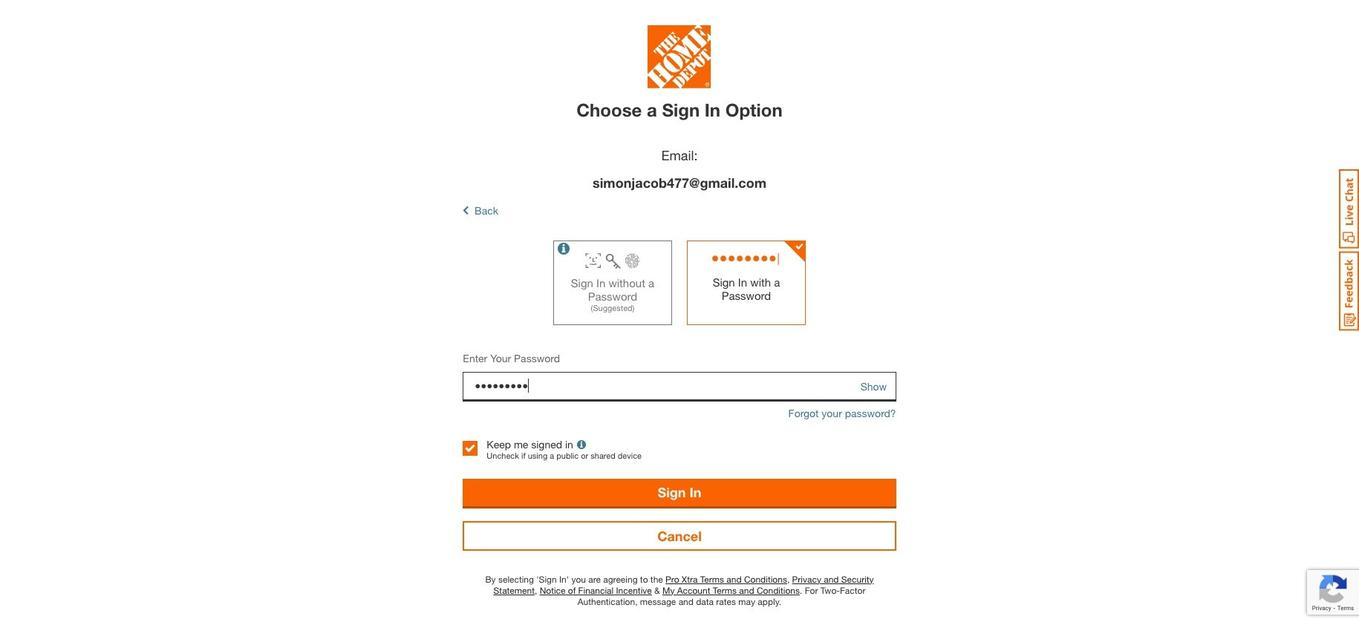 Task type: describe. For each thing, give the bounding box(es) containing it.
live chat image
[[1339, 169, 1360, 249]]

thd logo image
[[648, 26, 711, 92]]



Task type: locate. For each thing, give the bounding box(es) containing it.
None password field
[[463, 372, 896, 402]]

back arrow image
[[463, 204, 469, 217]]

feedback link image
[[1339, 251, 1360, 331]]



Task type: vqa. For each thing, say whether or not it's contained in the screenshot.
'7' DROPDOWN BUTTON
no



